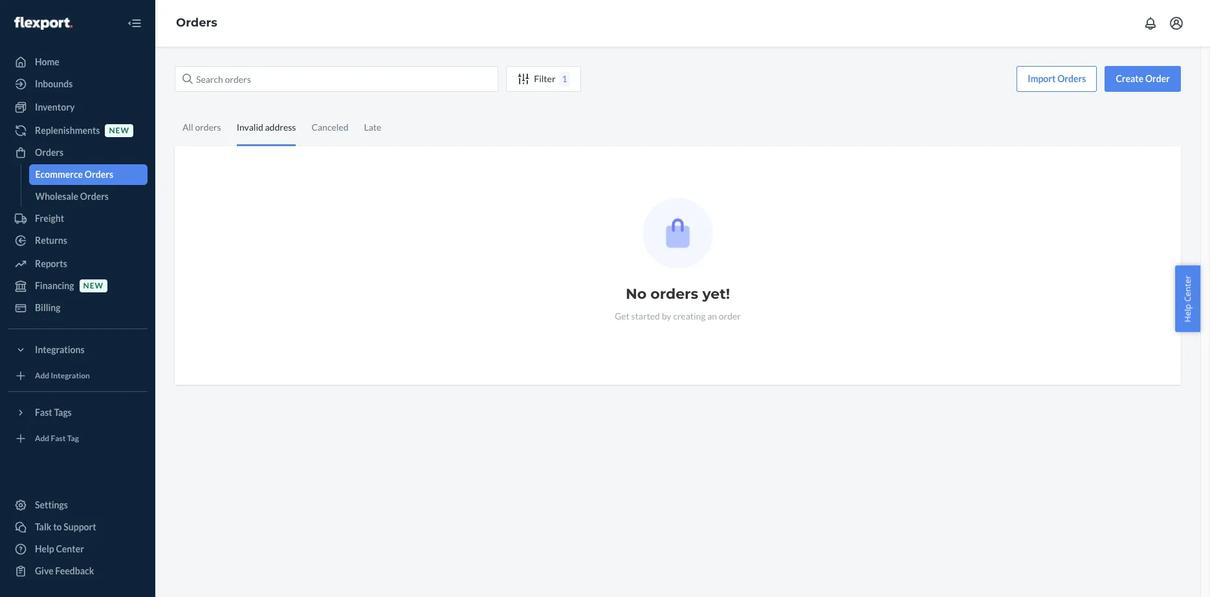 Task type: describe. For each thing, give the bounding box(es) containing it.
billing link
[[8, 298, 148, 319]]

get
[[615, 311, 630, 322]]

orders for ecommerce orders
[[85, 169, 113, 180]]

reports link
[[8, 254, 148, 274]]

freight link
[[8, 208, 148, 229]]

settings link
[[8, 495, 148, 516]]

filter 1
[[534, 73, 568, 84]]

give feedback button
[[8, 561, 148, 582]]

wholesale orders link
[[29, 186, 148, 207]]

billing
[[35, 302, 61, 313]]

add for add fast tag
[[35, 434, 49, 444]]

to
[[53, 522, 62, 533]]

replenishments
[[35, 125, 100, 136]]

invalid
[[237, 122, 263, 133]]

help inside help center button
[[1182, 304, 1194, 322]]

home
[[35, 56, 59, 67]]

talk
[[35, 522, 51, 533]]

returns link
[[8, 230, 148, 251]]

0 vertical spatial orders link
[[176, 16, 217, 30]]

returns
[[35, 235, 67, 246]]

import orders button
[[1017, 66, 1098, 92]]

all
[[183, 122, 193, 133]]

fast inside fast tags dropdown button
[[35, 407, 52, 418]]

order
[[1146, 73, 1170, 84]]

ecommerce orders
[[35, 169, 113, 180]]

inventory link
[[8, 97, 148, 118]]

feedback
[[55, 566, 94, 577]]

open notifications image
[[1143, 16, 1159, 31]]

inbounds link
[[8, 74, 148, 95]]

settings
[[35, 500, 68, 511]]

search image
[[183, 74, 193, 84]]

no orders yet!
[[626, 286, 730, 303]]

wholesale
[[35, 191, 78, 202]]

filter
[[534, 73, 556, 84]]

creating
[[673, 311, 706, 322]]

orders for all
[[195, 122, 221, 133]]

add integration link
[[8, 366, 148, 386]]

add integration
[[35, 371, 90, 381]]

order
[[719, 311, 741, 322]]

yet!
[[703, 286, 730, 303]]

new for replenishments
[[109, 126, 129, 136]]

orders up search image
[[176, 16, 217, 30]]

add fast tag link
[[8, 429, 148, 449]]

tag
[[67, 434, 79, 444]]

import orders
[[1028, 73, 1087, 84]]

add for add integration
[[35, 371, 49, 381]]

an
[[708, 311, 717, 322]]

started
[[632, 311, 660, 322]]

integrations button
[[8, 340, 148, 361]]

help center link
[[8, 539, 148, 560]]



Task type: locate. For each thing, give the bounding box(es) containing it.
close navigation image
[[127, 16, 142, 31]]

fast left tag
[[51, 434, 66, 444]]

flexport logo image
[[14, 17, 72, 30]]

0 horizontal spatial orders link
[[8, 142, 148, 163]]

add down the fast tags
[[35, 434, 49, 444]]

support
[[64, 522, 96, 533]]

0 horizontal spatial help center
[[35, 544, 84, 555]]

all orders
[[183, 122, 221, 133]]

fast tags button
[[8, 403, 148, 423]]

center inside button
[[1182, 275, 1194, 302]]

integration
[[51, 371, 90, 381]]

help center
[[1182, 275, 1194, 322], [35, 544, 84, 555]]

talk to support link
[[8, 517, 148, 538]]

orders down ecommerce orders "link"
[[80, 191, 109, 202]]

inbounds
[[35, 78, 73, 89]]

new
[[109, 126, 129, 136], [83, 281, 104, 291]]

orders link up search image
[[176, 16, 217, 30]]

give feedback
[[35, 566, 94, 577]]

0 vertical spatial center
[[1182, 275, 1194, 302]]

create order link
[[1105, 66, 1181, 92]]

1
[[562, 73, 568, 84]]

create
[[1116, 73, 1144, 84]]

fast left tags
[[35, 407, 52, 418]]

orders for import orders
[[1058, 73, 1087, 84]]

1 vertical spatial center
[[56, 544, 84, 555]]

help center inside button
[[1182, 275, 1194, 322]]

orders up get started by creating an order
[[651, 286, 699, 303]]

tags
[[54, 407, 72, 418]]

0 vertical spatial orders
[[195, 122, 221, 133]]

invalid address
[[237, 122, 296, 133]]

fast inside add fast tag link
[[51, 434, 66, 444]]

1 vertical spatial help center
[[35, 544, 84, 555]]

0 vertical spatial new
[[109, 126, 129, 136]]

0 horizontal spatial orders
[[195, 122, 221, 133]]

give
[[35, 566, 54, 577]]

orders inside button
[[1058, 73, 1087, 84]]

create order
[[1116, 73, 1170, 84]]

wholesale orders
[[35, 191, 109, 202]]

no
[[626, 286, 647, 303]]

help
[[1182, 304, 1194, 322], [35, 544, 54, 555]]

empty list image
[[643, 198, 713, 269]]

1 horizontal spatial orders link
[[176, 16, 217, 30]]

1 horizontal spatial new
[[109, 126, 129, 136]]

import
[[1028, 73, 1056, 84]]

orders link up ecommerce orders
[[8, 142, 148, 163]]

orders for wholesale orders
[[80, 191, 109, 202]]

freight
[[35, 213, 64, 224]]

new down reports link
[[83, 281, 104, 291]]

center
[[1182, 275, 1194, 302], [56, 544, 84, 555]]

1 vertical spatial orders
[[651, 286, 699, 303]]

add
[[35, 371, 49, 381], [35, 434, 49, 444]]

0 vertical spatial fast
[[35, 407, 52, 418]]

financing
[[35, 280, 74, 291]]

orders
[[176, 16, 217, 30], [1058, 73, 1087, 84], [35, 147, 64, 158], [85, 169, 113, 180], [80, 191, 109, 202]]

orders link
[[176, 16, 217, 30], [8, 142, 148, 163]]

1 horizontal spatial orders
[[651, 286, 699, 303]]

0 horizontal spatial center
[[56, 544, 84, 555]]

help inside help center link
[[35, 544, 54, 555]]

Search orders text field
[[175, 66, 498, 92]]

orders right "all"
[[195, 122, 221, 133]]

inventory
[[35, 102, 75, 113]]

2 add from the top
[[35, 434, 49, 444]]

orders right import on the right
[[1058, 73, 1087, 84]]

1 add from the top
[[35, 371, 49, 381]]

home link
[[8, 52, 148, 73]]

integrations
[[35, 344, 85, 355]]

reports
[[35, 258, 67, 269]]

add left integration
[[35, 371, 49, 381]]

canceled
[[312, 122, 349, 133]]

1 horizontal spatial help
[[1182, 304, 1194, 322]]

address
[[265, 122, 296, 133]]

0 vertical spatial help center
[[1182, 275, 1194, 322]]

1 vertical spatial new
[[83, 281, 104, 291]]

1 vertical spatial help
[[35, 544, 54, 555]]

1 horizontal spatial help center
[[1182, 275, 1194, 322]]

by
[[662, 311, 672, 322]]

orders up the wholesale orders link at the left of page
[[85, 169, 113, 180]]

fast
[[35, 407, 52, 418], [51, 434, 66, 444]]

1 vertical spatial add
[[35, 434, 49, 444]]

0 horizontal spatial new
[[83, 281, 104, 291]]

new for financing
[[83, 281, 104, 291]]

open account menu image
[[1169, 16, 1185, 31]]

talk to support
[[35, 522, 96, 533]]

help center button
[[1176, 266, 1201, 332]]

ecommerce
[[35, 169, 83, 180]]

fast tags
[[35, 407, 72, 418]]

add fast tag
[[35, 434, 79, 444]]

1 vertical spatial orders link
[[8, 142, 148, 163]]

orders for no
[[651, 286, 699, 303]]

get started by creating an order
[[615, 311, 741, 322]]

orders
[[195, 122, 221, 133], [651, 286, 699, 303]]

orders up ecommerce
[[35, 147, 64, 158]]

new down inventory "link" on the left top of page
[[109, 126, 129, 136]]

late
[[364, 122, 382, 133]]

0 vertical spatial add
[[35, 371, 49, 381]]

orders inside "link"
[[85, 169, 113, 180]]

1 vertical spatial fast
[[51, 434, 66, 444]]

0 horizontal spatial help
[[35, 544, 54, 555]]

ecommerce orders link
[[29, 164, 148, 185]]

0 vertical spatial help
[[1182, 304, 1194, 322]]

1 horizontal spatial center
[[1182, 275, 1194, 302]]



Task type: vqa. For each thing, say whether or not it's contained in the screenshot.
Talk to Support BUTTON
no



